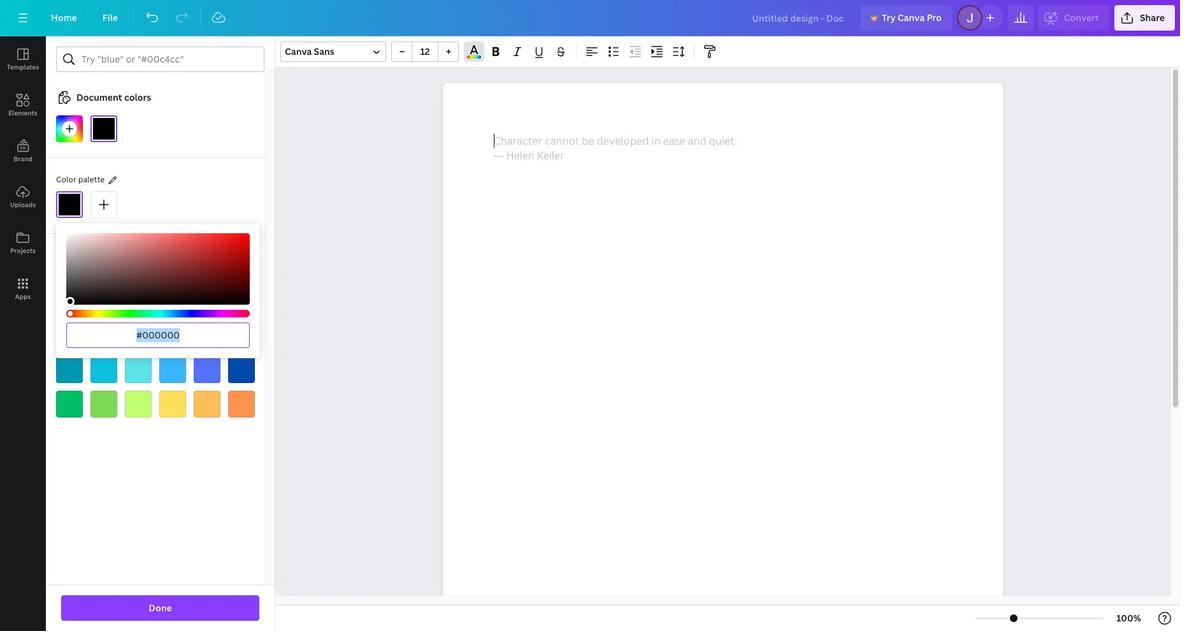 Task type: vqa. For each thing, say whether or not it's contained in the screenshot.
the '(310)'
no



Task type: locate. For each thing, give the bounding box(es) containing it.
1 horizontal spatial #000000 image
[[91, 115, 117, 142]]

1 vertical spatial #000000 image
[[56, 191, 83, 218]]

100%
[[1117, 612, 1142, 624]]

add a new color image down "palette"
[[91, 191, 117, 218]]

grass green #7ed957 image
[[91, 391, 117, 418]]

orange #ff914d image
[[228, 391, 255, 418], [228, 391, 255, 418]]

share button
[[1115, 5, 1175, 31]]

light blue #38b6ff image
[[159, 356, 186, 383]]

home
[[51, 11, 77, 24]]

light gray #d9d9d9 image
[[194, 287, 221, 314], [194, 287, 221, 314]]

colors right document
[[124, 91, 151, 103]]

2 vertical spatial colors
[[77, 270, 100, 281]]

turquoise blue #5ce1e6 image
[[125, 356, 152, 383], [125, 356, 152, 383]]

0 vertical spatial canva
[[898, 11, 925, 24]]

1 vertical spatial canva
[[285, 45, 312, 57]]

cobalt blue #004aad image
[[228, 356, 255, 383]]

violet #5e17eb image
[[228, 322, 255, 349], [228, 322, 255, 349]]

solid colors
[[56, 270, 100, 281]]

0 horizontal spatial canva
[[285, 45, 312, 57]]

brand button
[[0, 128, 46, 174]]

colors for document colors
[[124, 91, 151, 103]]

None text field
[[443, 83, 1004, 631]]

purple #8c52ff image
[[194, 322, 221, 349], [194, 322, 221, 349]]

color range image
[[467, 56, 481, 59], [467, 56, 481, 59]]

#000000 image down color on the left top of the page
[[56, 191, 83, 218]]

canva inside the try canva pro button
[[898, 11, 925, 24]]

projects
[[10, 246, 36, 255]]

0 vertical spatial #000000 image
[[91, 115, 117, 142]]

Design title text field
[[742, 5, 855, 31]]

lime #c1ff72 image
[[125, 391, 152, 418]]

peach #ffbd59 image
[[194, 391, 221, 418]]

canva right try
[[898, 11, 925, 24]]

0 horizontal spatial add a new color image
[[56, 115, 83, 142]]

canva
[[898, 11, 925, 24], [285, 45, 312, 57]]

1 vertical spatial colors
[[111, 245, 138, 258]]

palette
[[78, 174, 105, 185]]

peach #ffbd59 image
[[194, 391, 221, 418]]

color
[[56, 174, 76, 185]]

colors for default colors
[[111, 245, 138, 258]]

gray #737373 image
[[125, 287, 152, 314], [125, 287, 152, 314]]

white #ffffff image
[[228, 287, 255, 314], [228, 287, 255, 314]]

1 vertical spatial add a new color image
[[91, 191, 117, 218]]

colors right default
[[111, 245, 138, 258]]

light blue #38b6ff image
[[159, 356, 186, 383]]

green #00bf63 image
[[56, 391, 83, 418]]

lime #c1ff72 image
[[125, 391, 152, 418]]

templates
[[7, 62, 39, 71]]

green #00bf63 image
[[56, 391, 83, 418]]

#000000 image down document
[[91, 115, 117, 142]]

apps
[[15, 292, 31, 301]]

1 horizontal spatial add a new color image
[[91, 191, 117, 218]]

#000000 image
[[91, 115, 117, 142], [56, 191, 83, 218]]

colors right solid at left
[[77, 270, 100, 281]]

bright red #ff3131 image
[[56, 322, 83, 349]]

share
[[1140, 11, 1165, 24]]

1 horizontal spatial #000000 image
[[91, 115, 117, 142]]

default
[[76, 245, 109, 258]]

yellow #ffde59 image
[[159, 391, 186, 418]]

solid
[[56, 270, 75, 281]]

#000000 image
[[91, 115, 117, 142], [56, 191, 83, 218]]

0 horizontal spatial #000000 image
[[56, 191, 83, 218]]

Try "blue" or "#00c4cc" search field
[[82, 47, 256, 71]]

document
[[76, 91, 122, 103]]

document colors
[[76, 91, 151, 103]]

pink #ff66c4 image
[[125, 322, 152, 349]]

magenta #cb6ce6 image
[[159, 322, 186, 349]]

done button
[[61, 595, 259, 621]]

group
[[391, 41, 459, 62]]

#000000 image down color on the left top of the page
[[56, 191, 83, 218]]

file
[[102, 11, 118, 24]]

dark gray #545454 image
[[91, 287, 117, 314], [91, 287, 117, 314]]

gray #a6a6a6 image
[[159, 287, 186, 314]]

try canva pro
[[882, 11, 942, 24]]

elements button
[[0, 82, 46, 128]]

yellow #ffde59 image
[[159, 391, 186, 418]]

black #000000 image
[[56, 287, 83, 314], [56, 287, 83, 314]]

try canva pro button
[[860, 5, 952, 31]]

0 horizontal spatial #000000 image
[[56, 191, 83, 218]]

0 vertical spatial colors
[[124, 91, 151, 103]]

cobalt blue #004aad image
[[228, 356, 255, 383]]

– – number field
[[416, 45, 434, 57]]

1 horizontal spatial canva
[[898, 11, 925, 24]]

uploads
[[10, 200, 36, 209]]

canva sans
[[285, 45, 335, 57]]

main menu bar
[[0, 0, 1181, 36]]

add a new color image down document
[[56, 115, 83, 142]]

add a new color image
[[56, 115, 83, 142], [91, 191, 117, 218]]

gray #a6a6a6 image
[[159, 287, 186, 314]]

canva left sans
[[285, 45, 312, 57]]

colors
[[124, 91, 151, 103], [111, 245, 138, 258], [77, 270, 100, 281]]

#000000 image down document
[[91, 115, 117, 142]]

0 vertical spatial add a new color image
[[56, 115, 83, 142]]



Task type: describe. For each thing, give the bounding box(es) containing it.
templates button
[[0, 36, 46, 82]]

bright red #ff3131 image
[[56, 322, 83, 349]]

aqua blue #0cc0df image
[[91, 356, 117, 383]]

aqua blue #0cc0df image
[[91, 356, 117, 383]]

side panel tab list
[[0, 36, 46, 312]]

file button
[[92, 5, 128, 31]]

canva sans button
[[280, 41, 386, 62]]

1 vertical spatial #000000 image
[[56, 191, 83, 218]]

add a new color image
[[56, 115, 83, 142]]

uploads button
[[0, 174, 46, 220]]

convert button
[[1039, 5, 1110, 31]]

royal blue #5271ff image
[[194, 356, 221, 383]]

color palette
[[56, 174, 105, 185]]

0 vertical spatial #000000 image
[[91, 115, 117, 142]]

sans
[[314, 45, 335, 57]]

Hex color code text field
[[75, 323, 242, 347]]

projects button
[[0, 220, 46, 266]]

dark turquoise #0097b2 image
[[56, 356, 83, 383]]

royal blue #5271ff image
[[194, 356, 221, 383]]

convert
[[1064, 11, 1099, 24]]

100% button
[[1109, 608, 1150, 628]]

brand
[[14, 154, 32, 163]]

canva inside canva sans popup button
[[285, 45, 312, 57]]

try
[[882, 11, 896, 24]]

pro
[[927, 11, 942, 24]]

apps button
[[0, 266, 46, 312]]

coral red #ff5757 image
[[91, 322, 117, 349]]

color palette button
[[56, 173, 105, 187]]

default colors
[[76, 245, 138, 258]]

done
[[149, 602, 172, 614]]

magenta #cb6ce6 image
[[159, 322, 186, 349]]

home link
[[41, 5, 87, 31]]

pink #ff66c4 image
[[125, 322, 152, 349]]

coral red #ff5757 image
[[91, 322, 117, 349]]

elements
[[8, 108, 37, 117]]

dark turquoise #0097b2 image
[[56, 356, 83, 383]]

colors for solid colors
[[77, 270, 100, 281]]

grass green #7ed957 image
[[91, 391, 117, 418]]



